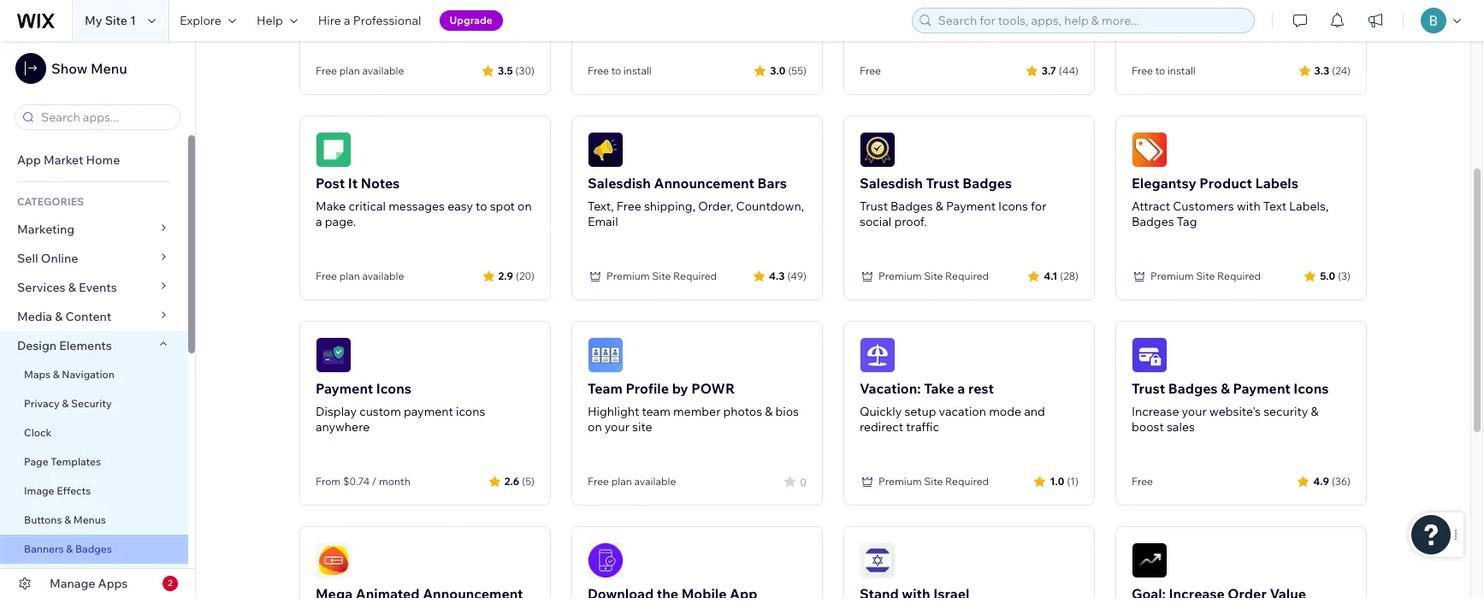 Task type: vqa. For each thing, say whether or not it's contained in the screenshot.
Access at the bottom left of page
no



Task type: locate. For each thing, give the bounding box(es) containing it.
announcement
[[654, 175, 755, 192]]

payment inside 'payment icons display custom payment icons anywhere'
[[316, 380, 373, 397]]

to up elegantsy product labels logo
[[1156, 64, 1166, 77]]

elegantsy product labels attract customers with text labels, badges tag
[[1132, 175, 1329, 229]]

messages
[[389, 199, 445, 214]]

proof.
[[895, 214, 927, 229]]

member
[[673, 404, 721, 419]]

plan down hire a professional
[[339, 64, 360, 77]]

1 horizontal spatial free to install
[[1132, 64, 1196, 77]]

1 horizontal spatial salesdish
[[860, 175, 923, 192]]

site for vacation: take a rest
[[924, 475, 943, 488]]

premium down "tag" on the top
[[1151, 270, 1194, 282]]

0 vertical spatial a
[[344, 13, 350, 28]]

notes
[[361, 175, 400, 192]]

clock link
[[0, 418, 188, 447]]

effects
[[57, 484, 91, 497]]

free plan available for 2.9 (20)
[[316, 270, 404, 282]]

free to install
[[588, 64, 652, 77], [1132, 64, 1196, 77]]

site down "tag" on the top
[[1196, 270, 1215, 282]]

badges inside elegantsy product labels attract customers with text labels, badges tag
[[1132, 214, 1174, 229]]

a inside 'vacation: take a rest quickly setup vacation mode and redirect traffic'
[[958, 380, 965, 397]]

boost
[[1132, 419, 1164, 435]]

required down salesdish trust badges trust badges & payment icons for social proof.
[[946, 270, 989, 282]]

banners
[[24, 542, 64, 555]]

2 horizontal spatial a
[[958, 380, 965, 397]]

salesdish down salesdish trust badges logo
[[860, 175, 923, 192]]

salesdish up "text,"
[[588, 175, 651, 192]]

0 vertical spatial trust
[[926, 175, 960, 192]]

required down order,
[[673, 270, 717, 282]]

plan
[[339, 64, 360, 77], [339, 270, 360, 282], [611, 475, 632, 488]]

trust left proof.
[[860, 199, 888, 214]]

2 horizontal spatial to
[[1156, 64, 1166, 77]]

badges inside trust badges & payment icons increase your website's security & boost sales
[[1169, 380, 1218, 397]]

0 vertical spatial on
[[518, 199, 532, 214]]

2 salesdish from the left
[[860, 175, 923, 192]]

labels
[[1256, 175, 1299, 192]]

on down team
[[588, 419, 602, 435]]

available down professional
[[362, 64, 404, 77]]

1 horizontal spatial your
[[1182, 404, 1207, 419]]

salesdish for salesdish announcement bars
[[588, 175, 651, 192]]

(36)
[[1332, 474, 1351, 487]]

navigation
[[62, 368, 115, 381]]

0 horizontal spatial install
[[624, 64, 652, 77]]

free plan available
[[316, 64, 404, 77], [316, 270, 404, 282], [588, 475, 676, 488]]

to for 3.0
[[611, 64, 621, 77]]

0 horizontal spatial on
[[518, 199, 532, 214]]

your left site
[[605, 419, 630, 435]]

2 horizontal spatial payment
[[1233, 380, 1291, 397]]

& left events
[[68, 280, 76, 295]]

a left 'rest'
[[958, 380, 965, 397]]

0 horizontal spatial to
[[476, 199, 487, 214]]

professional
[[353, 13, 421, 28]]

premium site required down traffic
[[879, 475, 989, 488]]

2 vertical spatial a
[[958, 380, 965, 397]]

& left menus
[[64, 513, 71, 526]]

install up elegantsy product labels logo
[[1168, 64, 1196, 77]]

1 install from the left
[[624, 64, 652, 77]]

& right maps
[[53, 368, 60, 381]]

payment up security
[[1233, 380, 1291, 397]]

available down critical at the left
[[362, 270, 404, 282]]

4.3 (49)
[[769, 269, 807, 282]]

site
[[105, 13, 127, 28], [652, 270, 671, 282], [924, 270, 943, 282], [1196, 270, 1215, 282], [924, 475, 943, 488]]

1 vertical spatial trust
[[860, 199, 888, 214]]

1 horizontal spatial icons
[[999, 199, 1028, 214]]

vacation: take a rest quickly setup vacation mode and redirect traffic
[[860, 380, 1045, 435]]

post it notes logo image
[[316, 132, 352, 168]]

page templates
[[24, 455, 103, 468]]

0
[[800, 475, 807, 488]]

payment icons logo image
[[316, 337, 352, 373]]

your right increase on the bottom right of page
[[1182, 404, 1207, 419]]

maps & navigation link
[[0, 360, 188, 389]]

marketing link
[[0, 215, 188, 244]]

icons up custom
[[376, 380, 412, 397]]

photos
[[723, 404, 762, 419]]

1 vertical spatial available
[[362, 270, 404, 282]]

2 vertical spatial plan
[[611, 475, 632, 488]]

premium down "redirect"
[[879, 475, 922, 488]]

anywhere
[[316, 419, 370, 435]]

plan down page.
[[339, 270, 360, 282]]

templates
[[51, 455, 101, 468]]

on right the spot
[[518, 199, 532, 214]]

3.0
[[770, 64, 786, 77]]

plan for 3.5
[[339, 64, 360, 77]]

free to install up elegantsy product labels logo
[[1132, 64, 1196, 77]]

take
[[924, 380, 955, 397]]

spot
[[490, 199, 515, 214]]

mega animated announcement bar logo image
[[316, 542, 352, 578]]

elegantsy product labels logo image
[[1132, 132, 1168, 168]]

salesdish trust badges trust badges & payment icons for social proof.
[[860, 175, 1047, 229]]

0 horizontal spatial a
[[316, 214, 322, 229]]

2 install from the left
[[1168, 64, 1196, 77]]

1 vertical spatial a
[[316, 214, 322, 229]]

redirect
[[860, 419, 904, 435]]

site for elegantsy product labels
[[1196, 270, 1215, 282]]

trust up proof.
[[926, 175, 960, 192]]

with
[[1237, 199, 1261, 214]]

icons up security
[[1294, 380, 1329, 397]]

menu
[[91, 60, 127, 77]]

available for 3.5 (30)
[[362, 64, 404, 77]]

1 horizontal spatial to
[[611, 64, 621, 77]]

month
[[379, 475, 410, 488]]

to for 3.3
[[1156, 64, 1166, 77]]

to left the spot
[[476, 199, 487, 214]]

bars
[[758, 175, 787, 192]]

required down with at the right of page
[[1218, 270, 1261, 282]]

page templates link
[[0, 447, 188, 477]]

setup
[[905, 404, 936, 419]]

0 horizontal spatial payment
[[316, 380, 373, 397]]

2 horizontal spatial icons
[[1294, 380, 1329, 397]]

free down boost
[[1132, 475, 1153, 488]]

payment
[[404, 404, 453, 419]]

1 vertical spatial free plan available
[[316, 270, 404, 282]]

design
[[17, 338, 57, 353]]

available
[[362, 64, 404, 77], [362, 270, 404, 282], [634, 475, 676, 488]]

site down shipping,
[[652, 270, 671, 282]]

buttons & menus
[[24, 513, 106, 526]]

image effects
[[24, 484, 91, 497]]

stand with israel logo image
[[860, 542, 896, 578]]

0 vertical spatial plan
[[339, 64, 360, 77]]

premium site required for attract
[[1151, 270, 1261, 282]]

site down traffic
[[924, 475, 943, 488]]

free right (5)
[[588, 475, 609, 488]]

0 horizontal spatial salesdish
[[588, 175, 651, 192]]

0 vertical spatial free plan available
[[316, 64, 404, 77]]

2.6 (5)
[[505, 474, 535, 487]]

site for salesdish trust badges
[[924, 270, 943, 282]]

icons
[[456, 404, 485, 419]]

free right "text,"
[[617, 199, 642, 214]]

by
[[672, 380, 688, 397]]

premium site required down "tag" on the top
[[1151, 270, 1261, 282]]

1 horizontal spatial payment
[[946, 199, 996, 214]]

free plan available down page.
[[316, 270, 404, 282]]

& right proof.
[[936, 199, 944, 214]]

page
[[24, 455, 48, 468]]

critical
[[349, 199, 386, 214]]

2 free to install from the left
[[1132, 64, 1196, 77]]

premium down email
[[607, 270, 650, 282]]

3.7 (44)
[[1042, 64, 1079, 77]]

0 vertical spatial available
[[362, 64, 404, 77]]

0 horizontal spatial your
[[605, 419, 630, 435]]

1 horizontal spatial a
[[344, 13, 350, 28]]

your inside the team profile by powr highlight team member photos & bios on your site
[[605, 419, 630, 435]]

powr
[[692, 380, 735, 397]]

page.
[[325, 214, 356, 229]]

premium site required down shipping,
[[607, 270, 717, 282]]

upgrade
[[450, 14, 493, 27]]

icons
[[999, 199, 1028, 214], [376, 380, 412, 397], [1294, 380, 1329, 397]]

free
[[316, 64, 337, 77], [588, 64, 609, 77], [860, 64, 881, 77], [1132, 64, 1153, 77], [617, 199, 642, 214], [316, 270, 337, 282], [588, 475, 609, 488], [1132, 475, 1153, 488]]

payment right proof.
[[946, 199, 996, 214]]

salesdish inside salesdish trust badges trust badges & payment icons for social proof.
[[860, 175, 923, 192]]

plan down highlight
[[611, 475, 632, 488]]

install up salesdish announcement bars logo at the left of page
[[624, 64, 652, 77]]

2 horizontal spatial trust
[[1132, 380, 1166, 397]]

icons left for
[[999, 199, 1028, 214]]

(3)
[[1338, 269, 1351, 282]]

to inside 'post it notes make critical messages easy to spot on a page.'
[[476, 199, 487, 214]]

0 horizontal spatial icons
[[376, 380, 412, 397]]

Search apps... field
[[36, 105, 175, 129]]

to
[[611, 64, 621, 77], [1156, 64, 1166, 77], [476, 199, 487, 214]]

marketing
[[17, 222, 75, 237]]

icons inside 'payment icons display custom payment icons anywhere'
[[376, 380, 412, 397]]

a left page.
[[316, 214, 322, 229]]

0 horizontal spatial free to install
[[588, 64, 652, 77]]

premium for rest
[[879, 475, 922, 488]]

1 vertical spatial plan
[[339, 270, 360, 282]]

it
[[348, 175, 358, 192]]

upgrade button
[[439, 10, 503, 31]]

my site 1
[[85, 13, 136, 28]]

to up salesdish announcement bars logo at the left of page
[[611, 64, 621, 77]]

1 horizontal spatial on
[[588, 419, 602, 435]]

services & events
[[17, 280, 117, 295]]

4.1 (28)
[[1044, 269, 1079, 282]]

traffic
[[906, 419, 940, 435]]

1 horizontal spatial trust
[[926, 175, 960, 192]]

site down proof.
[[924, 270, 943, 282]]

1 vertical spatial on
[[588, 419, 602, 435]]

& inside 'link'
[[64, 513, 71, 526]]

trust up increase on the bottom right of page
[[1132, 380, 1166, 397]]

2.6
[[505, 474, 520, 487]]

help button
[[246, 0, 308, 41]]

2 vertical spatial trust
[[1132, 380, 1166, 397]]

free to install up salesdish announcement bars logo at the left of page
[[588, 64, 652, 77]]

site
[[632, 419, 652, 435]]

a right hire
[[344, 13, 350, 28]]

sell online link
[[0, 244, 188, 273]]

premium for text,
[[607, 270, 650, 282]]

a
[[344, 13, 350, 28], [316, 214, 322, 229], [958, 380, 965, 397]]

show menu
[[51, 60, 127, 77]]

1 free to install from the left
[[588, 64, 652, 77]]

salesdish inside salesdish announcement bars text, free shipping, order, countdown, email
[[588, 175, 651, 192]]

1 salesdish from the left
[[588, 175, 651, 192]]

vacation: take a rest logo image
[[860, 337, 896, 373]]

payment up display on the left
[[316, 380, 373, 397]]

free plan available down site
[[588, 475, 676, 488]]

on inside 'post it notes make critical messages easy to spot on a page.'
[[518, 199, 532, 214]]

tag
[[1177, 214, 1197, 229]]

free plan available down hire a professional
[[316, 64, 404, 77]]

security
[[71, 397, 112, 410]]

payment inside salesdish trust badges trust badges & payment icons for social proof.
[[946, 199, 996, 214]]

premium down proof.
[[879, 270, 922, 282]]

4.9
[[1314, 474, 1330, 487]]

(24)
[[1332, 64, 1351, 77]]

required down vacation
[[946, 475, 989, 488]]

elements
[[59, 338, 112, 353]]

3.3
[[1315, 64, 1330, 77]]

& left the bios
[[765, 404, 773, 419]]

required for announcement
[[673, 270, 717, 282]]

maps
[[24, 368, 51, 381]]

download the mobile app logo image
[[588, 542, 624, 578]]

& inside salesdish trust badges trust badges & payment icons for social proof.
[[936, 199, 944, 214]]

site left the 1
[[105, 13, 127, 28]]

icons inside salesdish trust badges trust badges & payment icons for social proof.
[[999, 199, 1028, 214]]

1 horizontal spatial install
[[1168, 64, 1196, 77]]

a inside 'post it notes make critical messages easy to spot on a page.'
[[316, 214, 322, 229]]

2 vertical spatial free plan available
[[588, 475, 676, 488]]

Search for tools, apps, help & more... field
[[933, 9, 1249, 33]]

available down site
[[634, 475, 676, 488]]

premium site required down proof.
[[879, 270, 989, 282]]

website's
[[1210, 404, 1261, 419]]



Task type: describe. For each thing, give the bounding box(es) containing it.
premium site required for trust
[[879, 270, 989, 282]]

elegantsy
[[1132, 175, 1197, 192]]

customers
[[1173, 199, 1234, 214]]

& inside the team profile by powr highlight team member photos & bios on your site
[[765, 404, 773, 419]]

privacy & security link
[[0, 389, 188, 418]]

services & events link
[[0, 273, 188, 302]]

apps
[[98, 576, 128, 591]]

salesdish announcement bars text, free shipping, order, countdown, email
[[588, 175, 804, 229]]

(28)
[[1060, 269, 1079, 282]]

5.0
[[1320, 269, 1336, 282]]

5.0 (3)
[[1320, 269, 1351, 282]]

your inside trust badges & payment icons increase your website's security & boost sales
[[1182, 404, 1207, 419]]

4.3
[[769, 269, 785, 282]]

profile
[[626, 380, 669, 397]]

free down page.
[[316, 270, 337, 282]]

required for product
[[1218, 270, 1261, 282]]

order,
[[698, 199, 734, 214]]

display
[[316, 404, 357, 419]]

image effects link
[[0, 477, 188, 506]]

menus
[[73, 513, 106, 526]]

content
[[65, 309, 111, 324]]

badges inside sidebar element
[[75, 542, 112, 555]]

premium for trust
[[879, 270, 922, 282]]

privacy & security
[[24, 397, 112, 410]]

design elements link
[[0, 331, 188, 360]]

premium for attract
[[1151, 270, 1194, 282]]

3.5 (30)
[[498, 64, 535, 77]]

shipping,
[[644, 199, 696, 214]]

make
[[316, 199, 346, 214]]

(30)
[[516, 64, 535, 77]]

email
[[588, 214, 618, 229]]

my
[[85, 13, 102, 28]]

sell online
[[17, 251, 78, 266]]

3.0 (55)
[[770, 64, 807, 77]]

trust badges & payment icons logo image
[[1132, 337, 1168, 373]]

3.5
[[498, 64, 513, 77]]

services
[[17, 280, 66, 295]]

(20)
[[516, 269, 535, 282]]

design elements
[[17, 338, 112, 353]]

install for 3.3 (24)
[[1168, 64, 1196, 77]]

trust badges & payment icons increase your website's security & boost sales
[[1132, 380, 1329, 435]]

quickly
[[860, 404, 902, 419]]

2
[[168, 578, 173, 589]]

1.0 (1)
[[1050, 474, 1079, 487]]

salesdish for salesdish trust badges
[[860, 175, 923, 192]]

sales
[[1167, 419, 1195, 435]]

team profile by powr logo image
[[588, 337, 624, 373]]

banners & badges
[[24, 542, 112, 555]]

banners & badges link
[[0, 535, 188, 564]]

countdown,
[[736, 199, 804, 214]]

4.9 (36)
[[1314, 474, 1351, 487]]

and
[[1024, 404, 1045, 419]]

& right privacy
[[62, 397, 69, 410]]

salesdish trust badges logo image
[[860, 132, 896, 168]]

plan for 2.9
[[339, 270, 360, 282]]

labels,
[[1289, 199, 1329, 214]]

& up website's
[[1221, 380, 1230, 397]]

manage
[[50, 576, 95, 591]]

events
[[79, 280, 117, 295]]

icons inside trust badges & payment icons increase your website's security & boost sales
[[1294, 380, 1329, 397]]

salesdish announcement bars logo image
[[588, 132, 624, 168]]

3.7
[[1042, 64, 1057, 77]]

available for 2.9 (20)
[[362, 270, 404, 282]]

free down search for tools, apps, help & more... field
[[1132, 64, 1153, 77]]

from
[[316, 475, 341, 488]]

1.0
[[1050, 474, 1065, 487]]

free to install for 3.0 (55)
[[588, 64, 652, 77]]

2 vertical spatial available
[[634, 475, 676, 488]]

show menu button
[[15, 53, 127, 84]]

trust inside trust badges & payment icons increase your website's security & boost sales
[[1132, 380, 1166, 397]]

sell
[[17, 251, 38, 266]]

on inside the team profile by powr highlight team member photos & bios on your site
[[588, 419, 602, 435]]

required for take
[[946, 475, 989, 488]]

free right (30)
[[588, 64, 609, 77]]

help
[[257, 13, 283, 28]]

payment inside trust badges & payment icons increase your website's security & boost sales
[[1233, 380, 1291, 397]]

increase
[[1132, 404, 1179, 419]]

hire a professional
[[318, 13, 421, 28]]

& right security
[[1311, 404, 1319, 419]]

2.9
[[498, 269, 513, 282]]

app market home link
[[0, 145, 188, 175]]

free to install for 3.3 (24)
[[1132, 64, 1196, 77]]

free plan available for 3.5 (30)
[[316, 64, 404, 77]]

& right 'media'
[[55, 309, 63, 324]]

free right (55)
[[860, 64, 881, 77]]

highlight
[[588, 404, 639, 419]]

text
[[1264, 199, 1287, 214]]

clock
[[24, 426, 52, 439]]

social
[[860, 214, 892, 229]]

post
[[316, 175, 345, 192]]

attract
[[1132, 199, 1171, 214]]

& right banners
[[66, 542, 73, 555]]

site for salesdish announcement bars
[[652, 270, 671, 282]]

install for 3.0 (55)
[[624, 64, 652, 77]]

buttons & menus link
[[0, 506, 188, 535]]

media & content link
[[0, 302, 188, 331]]

/
[[372, 475, 377, 488]]

free down hire
[[316, 64, 337, 77]]

maps & navigation
[[24, 368, 115, 381]]

security
[[1264, 404, 1309, 419]]

manage apps
[[50, 576, 128, 591]]

image
[[24, 484, 54, 497]]

market
[[44, 152, 83, 168]]

easy
[[448, 199, 473, 214]]

(44)
[[1059, 64, 1079, 77]]

online
[[41, 251, 78, 266]]

premium site required for text,
[[607, 270, 717, 282]]

custom
[[359, 404, 401, 419]]

1
[[130, 13, 136, 28]]

app market home
[[17, 152, 120, 168]]

sidebar element
[[0, 41, 196, 598]]

0 horizontal spatial trust
[[860, 199, 888, 214]]

premium site required for rest
[[879, 475, 989, 488]]

goal: increase order value logo image
[[1132, 542, 1168, 578]]

required for trust
[[946, 270, 989, 282]]

free inside salesdish announcement bars text, free shipping, order, countdown, email
[[617, 199, 642, 214]]



